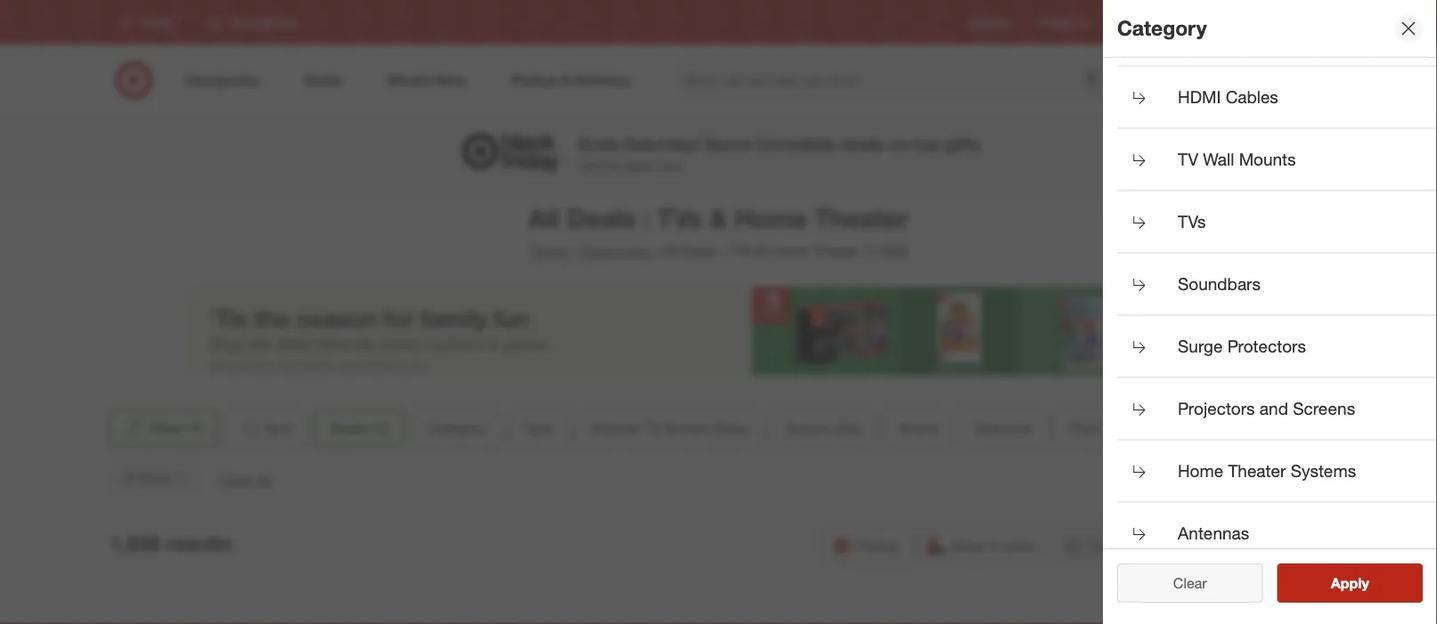 Task type: describe. For each thing, give the bounding box(es) containing it.
all deals : tvs & home theater target / electronics / all deals : tvs & home theater (1,936)
[[529, 202, 909, 260]]

clear for clear all
[[220, 471, 254, 488]]

same day delivery
[[1088, 537, 1209, 555]]

deals right the sort
[[330, 420, 369, 437]]

mounts
[[1239, 150, 1296, 170]]

antennas
[[1178, 524, 1250, 545]]

deals up advertisement region
[[682, 243, 718, 260]]

What can we help you find? suggestions appear below search field
[[673, 61, 1117, 100]]

2 screen from the left
[[786, 420, 832, 437]]

cables for hdmi
[[1226, 87, 1279, 108]]

shop
[[951, 537, 985, 555]]

top
[[914, 134, 941, 154]]

all for all deals
[[123, 471, 136, 486]]

1 vertical spatial &
[[710, 202, 728, 234]]

all deals
[[123, 471, 171, 486]]

score
[[705, 134, 752, 154]]

same day delivery button
[[1055, 527, 1220, 566]]

(1,936)
[[865, 243, 909, 260]]

get
[[579, 158, 599, 174]]

sort
[[265, 420, 292, 437]]

category dialog
[[1103, 0, 1438, 625]]

clear all
[[220, 471, 272, 488]]

1 horizontal spatial target
[[1189, 16, 1219, 29]]

shipping button
[[1227, 527, 1328, 566]]

0 vertical spatial :
[[643, 202, 651, 234]]

soundbars
[[1178, 275, 1261, 295]]

brand button
[[885, 409, 953, 448]]

tvs button
[[1118, 192, 1438, 254]]

filter (1)
[[148, 420, 203, 437]]

saturday!
[[624, 134, 701, 154]]

smart platform button
[[1125, 409, 1252, 448]]

hdmi cables
[[1178, 87, 1279, 108]]

home theater systems button
[[1118, 441, 1438, 504]]

and
[[1260, 399, 1289, 420]]

category inside button
[[427, 420, 486, 437]]

ad
[[1076, 16, 1090, 29]]

screen size
[[786, 420, 863, 437]]

projectors and screens
[[1178, 399, 1356, 420]]

1 horizontal spatial tvs
[[730, 243, 753, 260]]

tv cables & adapters
[[1178, 25, 1345, 46]]

now.
[[657, 158, 682, 174]]

the
[[603, 158, 620, 174]]

(1) for deals (1)
[[373, 420, 389, 437]]

electronics link
[[580, 243, 651, 260]]

smart
[[1140, 420, 1179, 437]]

projectors and screens button
[[1118, 379, 1438, 441]]

incredible
[[757, 134, 836, 154]]

delivery
[[1157, 537, 1209, 555]]

apply
[[1331, 575, 1370, 592]]

same
[[1088, 537, 1125, 555]]

wall
[[1203, 150, 1235, 170]]

redcard link
[[1118, 15, 1161, 30]]

surge protectors
[[1178, 337, 1307, 358]]

1,936
[[109, 532, 160, 557]]

brand
[[900, 420, 938, 437]]

0 vertical spatial deals
[[841, 134, 884, 154]]

hdmi
[[1178, 87, 1221, 108]]

tv wall mounts
[[1178, 150, 1296, 170]]

apply button
[[1278, 564, 1423, 603]]

& inside button
[[1261, 25, 1271, 46]]

ends saturday! score incredible deals on top gifts get the deals now.
[[579, 134, 981, 174]]

2 / from the left
[[654, 243, 659, 260]]

home theater systems
[[1178, 462, 1357, 482]]

shop in store button
[[918, 527, 1048, 566]]

target circle
[[1189, 16, 1249, 29]]

1 horizontal spatial :
[[722, 243, 726, 260]]

sort button
[[225, 409, 307, 448]]

category inside dialog
[[1118, 16, 1207, 41]]

1,936 results
[[109, 532, 232, 557]]

1 screen from the left
[[666, 420, 711, 437]]

5
[[1313, 63, 1318, 74]]

filter
[[148, 420, 183, 437]]

discount
[[976, 420, 1032, 437]]

tvs inside button
[[1178, 212, 1206, 233]]

weekly ad link
[[1039, 15, 1090, 30]]

hdmi cables button
[[1118, 67, 1438, 129]]

surge
[[1178, 337, 1223, 358]]

systems
[[1291, 462, 1357, 482]]

1 horizontal spatial &
[[757, 243, 766, 260]]

search
[[1105, 73, 1148, 91]]

popular tv screen sizes
[[592, 420, 749, 437]]

weekly
[[1039, 16, 1073, 29]]



Task type: locate. For each thing, give the bounding box(es) containing it.
2 vertical spatial &
[[757, 243, 766, 260]]

in
[[989, 537, 1000, 555]]

all inside 'button'
[[123, 471, 136, 486]]

1 horizontal spatial (1)
[[373, 420, 389, 437]]

0 horizontal spatial clear
[[220, 471, 254, 488]]

theater
[[814, 202, 909, 234], [813, 243, 861, 260], [1229, 462, 1286, 482]]

type button
[[509, 409, 569, 448]]

2 vertical spatial all
[[123, 471, 136, 486]]

1 horizontal spatial all
[[529, 202, 560, 234]]

antennas button
[[1118, 504, 1438, 566]]

1 vertical spatial all
[[662, 243, 678, 260]]

screen
[[666, 420, 711, 437], [786, 420, 832, 437]]

target
[[1189, 16, 1219, 29], [529, 243, 568, 260]]

5 link
[[1286, 61, 1325, 100]]

smart platform
[[1140, 420, 1237, 437]]

tv for tv wall mounts
[[1178, 150, 1199, 170]]

projectors
[[1178, 399, 1255, 420]]

tv left wall
[[1178, 150, 1199, 170]]

platform
[[1183, 420, 1237, 437]]

tv wall mounts button
[[1118, 129, 1438, 192]]

2 horizontal spatial all
[[662, 243, 678, 260]]

clear
[[220, 471, 254, 488], [1174, 575, 1207, 592]]

deals inside 'button'
[[140, 471, 171, 486]]

0 vertical spatial clear
[[220, 471, 254, 488]]

category left type
[[427, 420, 486, 437]]

gifts
[[945, 134, 981, 154]]

screens
[[1293, 399, 1356, 420]]

all
[[258, 471, 272, 488]]

tcl 50" class s4 s-class 4k uhd hdr led smart tv with google tv - 50s45g - special purchase image
[[1046, 605, 1322, 625], [1046, 605, 1322, 625]]

target left circle
[[1189, 16, 1219, 29]]

all for all deals : tvs & home theater target / electronics / all deals : tvs & home theater (1,936)
[[529, 202, 560, 234]]

0 horizontal spatial tvs
[[658, 202, 703, 234]]

redcard
[[1118, 16, 1161, 29]]

all right "electronics"
[[662, 243, 678, 260]]

tvs down now.
[[658, 202, 703, 234]]

theater left (1,936)
[[813, 243, 861, 260]]

ends
[[579, 134, 619, 154]]

deals
[[567, 202, 636, 234], [682, 243, 718, 260], [330, 420, 369, 437], [140, 471, 171, 486]]

(1) for filter (1)
[[187, 420, 203, 437]]

1 vertical spatial target
[[529, 243, 568, 260]]

cables for tv
[[1203, 25, 1256, 46]]

tvs
[[658, 202, 703, 234], [1178, 212, 1206, 233], [730, 243, 753, 260]]

0 horizontal spatial screen
[[666, 420, 711, 437]]

type
[[524, 420, 554, 437]]

target circle link
[[1189, 15, 1249, 30]]

1 vertical spatial home
[[770, 243, 809, 260]]

clear inside "category" dialog
[[1174, 575, 1207, 592]]

shipping
[[1260, 537, 1317, 555]]

0 horizontal spatial deals
[[624, 158, 654, 174]]

theater down projectors and screens
[[1229, 462, 1286, 482]]

registry link
[[971, 15, 1011, 30]]

filter (1) button
[[109, 409, 217, 448]]

clear down delivery
[[1174, 575, 1207, 592]]

day
[[1129, 537, 1153, 555]]

2 vertical spatial theater
[[1229, 462, 1286, 482]]

0 horizontal spatial category
[[427, 420, 486, 437]]

0 vertical spatial tv
[[1178, 25, 1199, 46]]

2 (1) from the left
[[373, 420, 389, 437]]

pickup button
[[823, 527, 911, 566]]

clear for clear
[[1174, 575, 1207, 592]]

/ right target link
[[572, 243, 576, 260]]

clear button
[[1118, 564, 1263, 603]]

2 horizontal spatial tvs
[[1178, 212, 1206, 233]]

1 (1) from the left
[[187, 420, 203, 437]]

1 horizontal spatial screen
[[786, 420, 832, 437]]

1 vertical spatial deals
[[624, 158, 654, 174]]

1 vertical spatial theater
[[813, 243, 861, 260]]

1 horizontal spatial deals
[[841, 134, 884, 154]]

sponsored
[[1201, 377, 1254, 390]]

shop in store
[[951, 537, 1036, 555]]

sonos ray compact sound bar for tv, gaming, and music (black) image
[[116, 605, 390, 625], [116, 605, 390, 625]]

all up target link
[[529, 202, 560, 234]]

tvs down wall
[[1178, 212, 1206, 233]]

all
[[529, 202, 560, 234], [662, 243, 678, 260], [123, 471, 136, 486]]

/ right electronics link
[[654, 243, 659, 260]]

deals right the
[[624, 158, 654, 174]]

0 horizontal spatial all
[[123, 471, 136, 486]]

deals up "electronics"
[[567, 202, 636, 234]]

clear left all
[[220, 471, 254, 488]]

0 horizontal spatial :
[[643, 202, 651, 234]]

category up search
[[1118, 16, 1207, 41]]

sonos beam compact smart sound bar with dolby atmos (gen 2,black) image
[[426, 605, 701, 625], [426, 605, 701, 625]]

0 horizontal spatial /
[[572, 243, 576, 260]]

&
[[1261, 25, 1271, 46], [710, 202, 728, 234], [757, 243, 766, 260]]

1 horizontal spatial category
[[1118, 16, 1207, 41]]

screen left sizes
[[666, 420, 711, 437]]

/
[[572, 243, 576, 260], [654, 243, 659, 260]]

deals (1)
[[330, 420, 389, 437]]

1 / from the left
[[572, 243, 576, 260]]

0 vertical spatial category
[[1118, 16, 1207, 41]]

hisense 65" class a6 series 4k uhd smart google tv - 65a6h4 - special purchase image
[[736, 605, 1011, 625], [736, 605, 1011, 625]]

clear all button
[[220, 470, 272, 490]]

weekly ad
[[1039, 16, 1090, 29]]

(1) right filter
[[187, 420, 203, 437]]

price button
[[1055, 409, 1117, 448]]

1 vertical spatial category
[[427, 420, 486, 437]]

: up electronics link
[[643, 202, 651, 234]]

protectors
[[1228, 337, 1307, 358]]

store
[[1004, 537, 1036, 555]]

popular
[[592, 420, 640, 437]]

1 vertical spatial clear
[[1174, 575, 1207, 592]]

category
[[1118, 16, 1207, 41], [427, 420, 486, 437]]

1 vertical spatial :
[[722, 243, 726, 260]]

tv cables & adapters button
[[1118, 5, 1438, 67]]

tvs up advertisement region
[[730, 243, 753, 260]]

results
[[166, 532, 232, 557]]

category button
[[412, 409, 502, 448]]

electronics
[[580, 243, 651, 260]]

advertisement region
[[184, 287, 1254, 376]]

screen left "size"
[[786, 420, 832, 437]]

deals left on
[[841, 134, 884, 154]]

0 vertical spatial all
[[529, 202, 560, 234]]

surge protectors button
[[1118, 317, 1438, 379]]

size
[[836, 420, 863, 437]]

screen size button
[[771, 409, 878, 448]]

on
[[889, 134, 909, 154]]

search button
[[1105, 61, 1148, 103]]

0 vertical spatial home
[[735, 202, 807, 234]]

1 vertical spatial cables
[[1226, 87, 1279, 108]]

(1) inside button
[[187, 420, 203, 437]]

target inside all deals : tvs & home theater target / electronics / all deals : tvs & home theater (1,936)
[[529, 243, 568, 260]]

2 vertical spatial home
[[1178, 462, 1224, 482]]

cables
[[1203, 25, 1256, 46], [1226, 87, 1279, 108]]

tv right the popular
[[644, 420, 662, 437]]

popular tv screen sizes button
[[576, 409, 764, 448]]

0 horizontal spatial (1)
[[187, 420, 203, 437]]

0 vertical spatial cables
[[1203, 25, 1256, 46]]

home inside button
[[1178, 462, 1224, 482]]

soundbars button
[[1118, 254, 1438, 317]]

circle
[[1222, 16, 1249, 29]]

sizes
[[715, 420, 749, 437]]

0 vertical spatial &
[[1261, 25, 1271, 46]]

2 vertical spatial tv
[[644, 420, 662, 437]]

registry
[[971, 16, 1011, 29]]

0 vertical spatial theater
[[814, 202, 909, 234]]

2 horizontal spatial &
[[1261, 25, 1271, 46]]

: up advertisement region
[[722, 243, 726, 260]]

tv left circle
[[1178, 25, 1199, 46]]

0 vertical spatial target
[[1189, 16, 1219, 29]]

adapters
[[1276, 25, 1345, 46]]

1 horizontal spatial clear
[[1174, 575, 1207, 592]]

target left "electronics"
[[529, 243, 568, 260]]

theater up (1,936)
[[814, 202, 909, 234]]

all deals button
[[109, 459, 202, 498]]

theater inside button
[[1229, 462, 1286, 482]]

:
[[643, 202, 651, 234], [722, 243, 726, 260]]

0 horizontal spatial target
[[529, 243, 568, 260]]

tv for tv cables & adapters
[[1178, 25, 1199, 46]]

all down filter (1) button
[[123, 471, 136, 486]]

home
[[735, 202, 807, 234], [770, 243, 809, 260], [1178, 462, 1224, 482]]

(1) left 'category' button at the bottom left of page
[[373, 420, 389, 437]]

target link
[[529, 243, 568, 260]]

1 vertical spatial tv
[[1178, 150, 1199, 170]]

0 horizontal spatial &
[[710, 202, 728, 234]]

discount button
[[961, 409, 1047, 448]]

1 horizontal spatial /
[[654, 243, 659, 260]]

price
[[1070, 420, 1102, 437]]

deals down filter (1) button
[[140, 471, 171, 486]]



Task type: vqa. For each thing, say whether or not it's contained in the screenshot.
Projectors And Screens Button
yes



